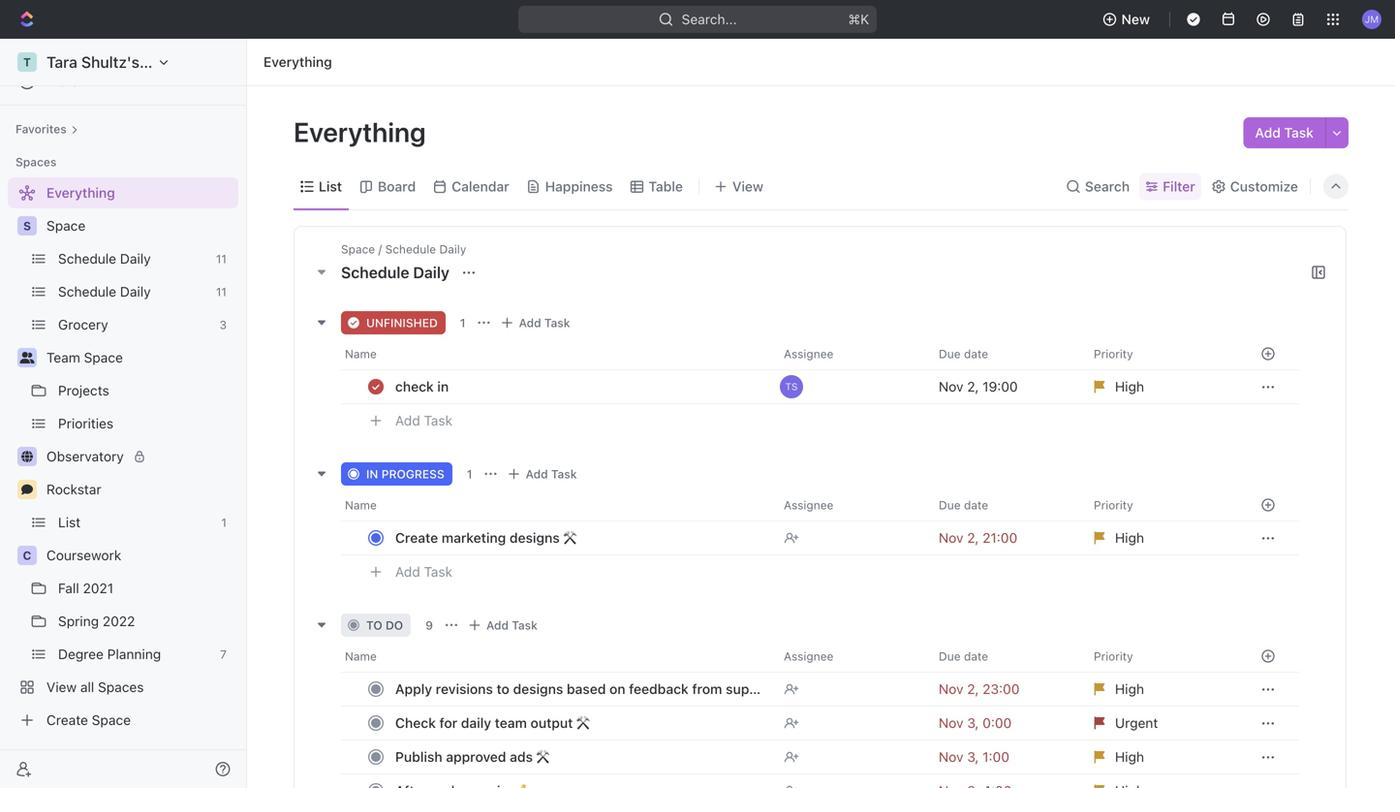 Task type: describe. For each thing, give the bounding box(es) containing it.
coursework, , element
[[17, 546, 37, 565]]

degree
[[58, 646, 104, 662]]

do
[[386, 618, 403, 632]]

board link
[[374, 173, 416, 200]]

create for create space
[[47, 712, 88, 728]]

new button
[[1095, 4, 1162, 35]]

jm
[[1366, 13, 1380, 25]]

schedule daily for first schedule daily link from the top of the tree containing everything
[[58, 251, 151, 267]]

add task button up create marketing designs ⚒️ link
[[503, 462, 585, 486]]

feedback
[[629, 681, 689, 697]]

priorities link
[[58, 408, 235, 439]]

daily down calendar link
[[440, 242, 467, 256]]

rockstar link
[[47, 474, 235, 505]]

ads
[[510, 749, 533, 765]]

ts
[[786, 381, 798, 392]]

projects link
[[58, 375, 235, 406]]

2022
[[103, 613, 135, 629]]

globe image
[[21, 451, 33, 462]]

due date for check in
[[939, 347, 989, 361]]

3 priority from the top
[[1094, 649, 1134, 663]]

spring
[[58, 613, 99, 629]]

name button for check in
[[341, 338, 773, 369]]

marketing
[[442, 530, 506, 546]]

⚒️ right supervisor
[[798, 681, 811, 697]]

7
[[220, 648, 227, 661]]

0 vertical spatial to
[[366, 618, 383, 632]]

degree planning
[[58, 646, 161, 662]]

favorites button
[[8, 117, 86, 141]]

create space
[[47, 712, 131, 728]]

11 for first schedule daily link from the top of the tree containing everything
[[216, 252, 227, 266]]

workspace
[[144, 53, 224, 71]]

favorites
[[16, 122, 67, 136]]

schedule down the /
[[341, 263, 410, 282]]

2021
[[83, 580, 114, 596]]

daily
[[461, 715, 492, 731]]

output
[[531, 715, 573, 731]]

calendar
[[452, 178, 510, 194]]

space inside create space link
[[92, 712, 131, 728]]

1 horizontal spatial everything link
[[259, 50, 337, 74]]

team
[[47, 349, 80, 365]]

in progress
[[366, 467, 445, 481]]

due for check in
[[939, 347, 961, 361]]

tara shultz's workspace, , element
[[17, 52, 37, 72]]

due date for create marketing designs ⚒️
[[939, 498, 989, 512]]

projects
[[58, 382, 109, 398]]

add up check in link
[[519, 316, 542, 330]]

date for create marketing designs ⚒️
[[964, 498, 989, 512]]

spaces inside 'link'
[[98, 679, 144, 695]]

3 assignee from the top
[[784, 649, 834, 663]]

publish approved ads ⚒️ link
[[391, 743, 769, 771]]

table link
[[645, 173, 683, 200]]

s
[[23, 219, 31, 233]]

add task down "check in"
[[396, 413, 453, 429]]

filter button
[[1140, 173, 1202, 200]]

add up do on the bottom left of page
[[396, 564, 420, 580]]

date for check in
[[964, 347, 989, 361]]

all
[[80, 679, 94, 695]]

progress
[[382, 467, 445, 481]]

1 for in
[[460, 316, 466, 330]]

task up customize
[[1285, 125, 1314, 141]]

schedule up grocery
[[58, 284, 116, 300]]

view all spaces link
[[8, 672, 235, 703]]

high button for to
[[1083, 672, 1238, 707]]

high button for ads
[[1083, 740, 1238, 775]]

⌘k
[[849, 11, 870, 27]]

unfinished
[[366, 316, 438, 330]]

add task up check in link
[[519, 316, 570, 330]]

tara
[[47, 53, 77, 71]]

task up create marketing designs ⚒️ link
[[551, 467, 577, 481]]

everything inside tree
[[47, 185, 115, 201]]

create space link
[[8, 705, 235, 736]]

shultz's
[[81, 53, 140, 71]]

1 high button from the top
[[1083, 369, 1238, 404]]

add task button right the 9
[[463, 614, 546, 637]]

search
[[1086, 178, 1130, 194]]

create marketing designs ⚒️
[[396, 530, 577, 546]]

observatory
[[47, 448, 124, 464]]

for
[[440, 715, 458, 731]]

tree inside the sidebar navigation
[[8, 177, 238, 736]]

view button
[[708, 164, 771, 209]]

priority button for check in
[[1083, 338, 1238, 369]]

from
[[693, 681, 723, 697]]

add task button up customize
[[1244, 117, 1326, 148]]

team space
[[47, 349, 123, 365]]

check for daily team output ⚒️
[[396, 715, 590, 731]]

add down check
[[396, 413, 420, 429]]

⚒️ right marketing
[[564, 530, 577, 546]]

priorities
[[58, 415, 114, 431]]

fall 2021 link
[[58, 573, 235, 604]]

calendar link
[[448, 173, 510, 200]]

3 name button from the top
[[341, 641, 773, 672]]

rockstar
[[47, 481, 101, 497]]

schedule down space link
[[58, 251, 116, 267]]

create marketing designs ⚒️ link
[[391, 524, 769, 552]]

list for the leftmost list link
[[58, 514, 81, 530]]

1 inside tree
[[221, 516, 227, 529]]

spring 2022
[[58, 613, 135, 629]]

add up customize
[[1256, 125, 1281, 141]]

tara shultz's workspace
[[47, 53, 224, 71]]

happiness link
[[542, 173, 613, 200]]

comment image
[[21, 484, 33, 495]]

revisions
[[436, 681, 493, 697]]

new
[[1122, 11, 1151, 27]]

add right the 9
[[487, 618, 509, 632]]

grocery
[[58, 317, 108, 332]]

customize button
[[1206, 173, 1305, 200]]

user group image
[[20, 352, 34, 364]]

spring 2022 link
[[58, 606, 235, 637]]

space inside space link
[[47, 218, 86, 234]]

check in link
[[391, 373, 769, 401]]

ts button
[[773, 369, 928, 404]]

planning
[[107, 646, 161, 662]]

assignee for create marketing designs ⚒️
[[784, 498, 834, 512]]

/
[[379, 242, 382, 256]]

0 vertical spatial list link
[[315, 173, 342, 200]]

search button
[[1061, 173, 1136, 200]]

space, , element
[[17, 216, 37, 236]]

approved
[[446, 749, 507, 765]]

0 vertical spatial designs
[[510, 530, 560, 546]]

customize
[[1231, 178, 1299, 194]]

t
[[23, 55, 31, 69]]

3
[[220, 318, 227, 332]]

1 vertical spatial designs
[[513, 681, 564, 697]]

view all spaces
[[47, 679, 144, 695]]

0 horizontal spatial list link
[[58, 507, 214, 538]]

team space link
[[47, 342, 235, 373]]

degree planning link
[[58, 639, 212, 670]]



Task type: vqa. For each thing, say whether or not it's contained in the screenshot.
Name
yes



Task type: locate. For each thing, give the bounding box(es) containing it.
name button up create marketing designs ⚒️ link
[[341, 490, 773, 521]]

2 horizontal spatial 1
[[467, 467, 473, 481]]

assignee button
[[773, 338, 928, 369], [773, 490, 928, 521], [773, 641, 928, 672]]

2 date from the top
[[964, 498, 989, 512]]

name button up check in link
[[341, 338, 773, 369]]

1 horizontal spatial 1
[[460, 316, 466, 330]]

2 due from the top
[[939, 498, 961, 512]]

due date
[[939, 347, 989, 361], [939, 498, 989, 512], [939, 649, 989, 663]]

1 assignee button from the top
[[773, 338, 928, 369]]

1 vertical spatial name
[[345, 498, 377, 512]]

filter
[[1163, 178, 1196, 194]]

1 vertical spatial assignee button
[[773, 490, 928, 521]]

0 vertical spatial assignee
[[784, 347, 834, 361]]

in
[[438, 379, 449, 395], [366, 467, 378, 481]]

space / schedule daily
[[341, 242, 467, 256]]

11 for 1st schedule daily link from the bottom of the tree containing everything
[[216, 285, 227, 299]]

add task up the 9
[[396, 564, 453, 580]]

2 name from the top
[[345, 498, 377, 512]]

1 horizontal spatial spaces
[[98, 679, 144, 695]]

0 vertical spatial everything
[[264, 54, 332, 70]]

0 horizontal spatial create
[[47, 712, 88, 728]]

add task button up the 9
[[387, 560, 461, 584]]

board
[[378, 178, 416, 194]]

0 vertical spatial assignee button
[[773, 338, 928, 369]]

fall
[[58, 580, 79, 596]]

3 assignee button from the top
[[773, 641, 928, 672]]

add task button up check in link
[[496, 311, 578, 334]]

due date button
[[928, 338, 1083, 369], [928, 490, 1083, 521], [928, 641, 1083, 672]]

to do
[[366, 618, 403, 632]]

assignee for check in
[[784, 347, 834, 361]]

0 vertical spatial schedule daily link
[[58, 243, 208, 274]]

spaces
[[16, 155, 57, 169], [98, 679, 144, 695]]

0 horizontal spatial everything link
[[8, 177, 235, 208]]

1 horizontal spatial list link
[[315, 173, 342, 200]]

1 schedule daily link from the top
[[58, 243, 208, 274]]

grocery link
[[58, 309, 212, 340]]

apply revisions to designs based on feedback from supervisor ⚒️ link
[[391, 675, 811, 703]]

2 vertical spatial date
[[964, 649, 989, 663]]

view left the all
[[47, 679, 77, 695]]

0 horizontal spatial spaces
[[16, 155, 57, 169]]

2 high from the top
[[1116, 530, 1145, 546]]

task down marketing
[[424, 564, 453, 580]]

priority button
[[1083, 338, 1238, 369], [1083, 490, 1238, 521], [1083, 641, 1238, 672]]

search...
[[682, 11, 737, 27]]

1 right progress
[[467, 467, 473, 481]]

2 priority from the top
[[1094, 498, 1134, 512]]

urgent button
[[1083, 706, 1238, 741]]

priority for check in
[[1094, 347, 1134, 361]]

2 assignee from the top
[[784, 498, 834, 512]]

1 vertical spatial to
[[497, 681, 510, 697]]

view inside view button
[[733, 178, 764, 194]]

daily down space / schedule daily
[[413, 263, 450, 282]]

due for create marketing designs ⚒️
[[939, 498, 961, 512]]

apply revisions to designs based on feedback from supervisor ⚒️
[[396, 681, 811, 697]]

high for designs
[[1116, 530, 1145, 546]]

name down unfinished on the left top of the page
[[345, 347, 377, 361]]

on
[[610, 681, 626, 697]]

schedule daily up grocery
[[58, 284, 151, 300]]

2 11 from the top
[[216, 285, 227, 299]]

tree
[[8, 177, 238, 736]]

assignee button for check in
[[773, 338, 928, 369]]

list left 'board' link
[[319, 178, 342, 194]]

view for view all spaces
[[47, 679, 77, 695]]

designs right marketing
[[510, 530, 560, 546]]

1 vertical spatial everything
[[294, 116, 432, 148]]

1 due date from the top
[[939, 347, 989, 361]]

1 vertical spatial view
[[47, 679, 77, 695]]

more button
[[8, 66, 238, 97]]

coursework link
[[47, 540, 235, 571]]

0 vertical spatial due
[[939, 347, 961, 361]]

list link left 'board' link
[[315, 173, 342, 200]]

0 vertical spatial view
[[733, 178, 764, 194]]

0 vertical spatial create
[[396, 530, 438, 546]]

0 vertical spatial list
[[319, 178, 342, 194]]

task
[[1285, 125, 1314, 141], [545, 316, 570, 330], [424, 413, 453, 429], [551, 467, 577, 481], [424, 564, 453, 580], [512, 618, 538, 632]]

2 vertical spatial priority
[[1094, 649, 1134, 663]]

4 high button from the top
[[1083, 740, 1238, 775]]

due date button for create marketing designs ⚒️
[[928, 490, 1083, 521]]

0 vertical spatial in
[[438, 379, 449, 395]]

name down to do at the left of page
[[345, 649, 377, 663]]

2 vertical spatial name
[[345, 649, 377, 663]]

schedule right the /
[[385, 242, 436, 256]]

2 vertical spatial priority button
[[1083, 641, 1238, 672]]

add up create marketing designs ⚒️ link
[[526, 467, 548, 481]]

high for ads
[[1116, 749, 1145, 765]]

1 right unfinished on the left top of the page
[[460, 316, 466, 330]]

observatory link
[[47, 441, 235, 472]]

task up check in link
[[545, 316, 570, 330]]

1 name button from the top
[[341, 338, 773, 369]]

name for create marketing designs ⚒️
[[345, 498, 377, 512]]

everything link
[[259, 50, 337, 74], [8, 177, 235, 208]]

2 vertical spatial assignee
[[784, 649, 834, 663]]

0 horizontal spatial view
[[47, 679, 77, 695]]

schedule daily down space link
[[58, 251, 151, 267]]

1 vertical spatial due date button
[[928, 490, 1083, 521]]

list down rockstar
[[58, 514, 81, 530]]

1 vertical spatial everything link
[[8, 177, 235, 208]]

view
[[733, 178, 764, 194], [47, 679, 77, 695]]

1 vertical spatial due date
[[939, 498, 989, 512]]

add task button
[[1244, 117, 1326, 148], [496, 311, 578, 334], [387, 409, 461, 432], [503, 462, 585, 486], [387, 560, 461, 584], [463, 614, 546, 637]]

priority for create marketing designs ⚒️
[[1094, 498, 1134, 512]]

1 priority button from the top
[[1083, 338, 1238, 369]]

space up the projects
[[84, 349, 123, 365]]

3 name from the top
[[345, 649, 377, 663]]

1 vertical spatial date
[[964, 498, 989, 512]]

2 high button from the top
[[1083, 521, 1238, 555]]

list inside tree
[[58, 514, 81, 530]]

0 vertical spatial due date
[[939, 347, 989, 361]]

supervisor
[[726, 681, 794, 697]]

tree containing everything
[[8, 177, 238, 736]]

spaces down favorites
[[16, 155, 57, 169]]

spaces up create space link
[[98, 679, 144, 695]]

⚒️ right the output
[[577, 715, 590, 731]]

create left marketing
[[396, 530, 438, 546]]

task right the 9
[[512, 618, 538, 632]]

view inside view all spaces 'link'
[[47, 679, 77, 695]]

2 vertical spatial assignee button
[[773, 641, 928, 672]]

sidebar navigation
[[0, 39, 251, 788]]

2 vertical spatial due date button
[[928, 641, 1083, 672]]

1 horizontal spatial create
[[396, 530, 438, 546]]

space link
[[47, 210, 235, 241]]

add
[[1256, 125, 1281, 141], [519, 316, 542, 330], [396, 413, 420, 429], [526, 467, 548, 481], [396, 564, 420, 580], [487, 618, 509, 632]]

more
[[47, 73, 79, 89]]

2 priority button from the top
[[1083, 490, 1238, 521]]

assignee button for create marketing designs ⚒️
[[773, 490, 928, 521]]

1 vertical spatial priority button
[[1083, 490, 1238, 521]]

due date button for check in
[[928, 338, 1083, 369]]

1 due from the top
[[939, 347, 961, 361]]

view for view
[[733, 178, 764, 194]]

1 vertical spatial create
[[47, 712, 88, 728]]

1 up coursework link
[[221, 516, 227, 529]]

name down in progress
[[345, 498, 377, 512]]

1 date from the top
[[964, 347, 989, 361]]

c
[[23, 549, 31, 562]]

check in
[[396, 379, 449, 395]]

1 vertical spatial schedule daily link
[[58, 276, 208, 307]]

space left the /
[[341, 242, 375, 256]]

schedule daily down space / schedule daily
[[341, 263, 454, 282]]

view right table
[[733, 178, 764, 194]]

daily up grocery link
[[120, 284, 151, 300]]

0 vertical spatial name button
[[341, 338, 773, 369]]

high for to
[[1116, 681, 1145, 697]]

1 horizontal spatial in
[[438, 379, 449, 395]]

3 high from the top
[[1116, 681, 1145, 697]]

apply
[[396, 681, 432, 697]]

in right check
[[438, 379, 449, 395]]

3 date from the top
[[964, 649, 989, 663]]

date
[[964, 347, 989, 361], [964, 498, 989, 512], [964, 649, 989, 663]]

0 horizontal spatial to
[[366, 618, 383, 632]]

coursework
[[47, 547, 121, 563]]

⚒️ right ads
[[537, 749, 550, 765]]

add task up revisions
[[487, 618, 538, 632]]

designs up the output
[[513, 681, 564, 697]]

add task
[[1256, 125, 1314, 141], [519, 316, 570, 330], [396, 413, 453, 429], [526, 467, 577, 481], [396, 564, 453, 580], [487, 618, 538, 632]]

2 vertical spatial 1
[[221, 516, 227, 529]]

publish approved ads ⚒️
[[396, 749, 550, 765]]

jm button
[[1357, 4, 1388, 35]]

create for create marketing designs ⚒️
[[396, 530, 438, 546]]

2 vertical spatial everything
[[47, 185, 115, 201]]

2 due date from the top
[[939, 498, 989, 512]]

1 vertical spatial in
[[366, 467, 378, 481]]

3 high button from the top
[[1083, 672, 1238, 707]]

0 vertical spatial priority button
[[1083, 338, 1238, 369]]

urgent
[[1116, 715, 1159, 731]]

1 vertical spatial 11
[[216, 285, 227, 299]]

3 priority button from the top
[[1083, 641, 1238, 672]]

high button
[[1083, 369, 1238, 404], [1083, 521, 1238, 555], [1083, 672, 1238, 707], [1083, 740, 1238, 775]]

0 vertical spatial 1
[[460, 316, 466, 330]]

space
[[47, 218, 86, 234], [341, 242, 375, 256], [84, 349, 123, 365], [92, 712, 131, 728]]

0 horizontal spatial 1
[[221, 516, 227, 529]]

2 vertical spatial due
[[939, 649, 961, 663]]

table
[[649, 178, 683, 194]]

1 vertical spatial assignee
[[784, 498, 834, 512]]

1 high from the top
[[1116, 379, 1145, 395]]

list for top list link
[[319, 178, 342, 194]]

4 high from the top
[[1116, 749, 1145, 765]]

3 due date from the top
[[939, 649, 989, 663]]

1 vertical spatial list
[[58, 514, 81, 530]]

space down view all spaces 'link'
[[92, 712, 131, 728]]

2 vertical spatial due date
[[939, 649, 989, 663]]

9
[[426, 618, 433, 632]]

name for check in
[[345, 347, 377, 361]]

view button
[[708, 173, 771, 200]]

0 horizontal spatial list
[[58, 514, 81, 530]]

1 horizontal spatial view
[[733, 178, 764, 194]]

0 vertical spatial due date button
[[928, 338, 1083, 369]]

0 horizontal spatial in
[[366, 467, 378, 481]]

priority button for create marketing designs ⚒️
[[1083, 490, 1238, 521]]

1 for marketing
[[467, 467, 473, 481]]

2 name button from the top
[[341, 490, 773, 521]]

add task up create marketing designs ⚒️ link
[[526, 467, 577, 481]]

1 vertical spatial due
[[939, 498, 961, 512]]

daily down space link
[[120, 251, 151, 267]]

list link down rockstar link at the left bottom
[[58, 507, 214, 538]]

team
[[495, 715, 527, 731]]

schedule daily for 1st schedule daily link from the bottom of the tree containing everything
[[58, 284, 151, 300]]

2 schedule daily link from the top
[[58, 276, 208, 307]]

1 name from the top
[[345, 347, 377, 361]]

space inside team space 'link'
[[84, 349, 123, 365]]

create down the all
[[47, 712, 88, 728]]

1 priority from the top
[[1094, 347, 1134, 361]]

schedule daily
[[58, 251, 151, 267], [341, 263, 454, 282], [58, 284, 151, 300]]

0 vertical spatial date
[[964, 347, 989, 361]]

2 assignee button from the top
[[773, 490, 928, 521]]

1 vertical spatial priority
[[1094, 498, 1134, 512]]

list
[[319, 178, 342, 194], [58, 514, 81, 530]]

to up team
[[497, 681, 510, 697]]

schedule daily link up grocery link
[[58, 276, 208, 307]]

11
[[216, 252, 227, 266], [216, 285, 227, 299]]

3 due from the top
[[939, 649, 961, 663]]

1 horizontal spatial list
[[319, 178, 342, 194]]

2 vertical spatial name button
[[341, 641, 773, 672]]

schedule daily link down space link
[[58, 243, 208, 274]]

1 due date button from the top
[[928, 338, 1083, 369]]

3 due date button from the top
[[928, 641, 1083, 672]]

due
[[939, 347, 961, 361], [939, 498, 961, 512], [939, 649, 961, 663]]

1
[[460, 316, 466, 330], [467, 467, 473, 481], [221, 516, 227, 529]]

1 vertical spatial list link
[[58, 507, 214, 538]]

2 due date button from the top
[[928, 490, 1083, 521]]

0 vertical spatial everything link
[[259, 50, 337, 74]]

0 vertical spatial priority
[[1094, 347, 1134, 361]]

space right space, , element
[[47, 218, 86, 234]]

schedule daily link
[[58, 243, 208, 274], [58, 276, 208, 307]]

create inside the sidebar navigation
[[47, 712, 88, 728]]

name button up based
[[341, 641, 773, 672]]

schedule
[[385, 242, 436, 256], [58, 251, 116, 267], [341, 263, 410, 282], [58, 284, 116, 300]]

add task up customize
[[1256, 125, 1314, 141]]

add task button down "check in"
[[387, 409, 461, 432]]

high
[[1116, 379, 1145, 395], [1116, 530, 1145, 546], [1116, 681, 1145, 697], [1116, 749, 1145, 765]]

1 assignee from the top
[[784, 347, 834, 361]]

1 horizontal spatial to
[[497, 681, 510, 697]]

0 vertical spatial name
[[345, 347, 377, 361]]

1 11 from the top
[[216, 252, 227, 266]]

0 vertical spatial spaces
[[16, 155, 57, 169]]

high button for designs
[[1083, 521, 1238, 555]]

fall 2021
[[58, 580, 114, 596]]

in left progress
[[366, 467, 378, 481]]

1 vertical spatial 1
[[467, 467, 473, 481]]

0 vertical spatial 11
[[216, 252, 227, 266]]

to left do on the bottom left of page
[[366, 618, 383, 632]]

⚒️
[[564, 530, 577, 546], [798, 681, 811, 697], [577, 715, 590, 731], [537, 749, 550, 765]]

happiness
[[545, 178, 613, 194]]

publish
[[396, 749, 443, 765]]

name button for create marketing designs ⚒️
[[341, 490, 773, 521]]

1 vertical spatial spaces
[[98, 679, 144, 695]]

1 vertical spatial name button
[[341, 490, 773, 521]]

task down "check in"
[[424, 413, 453, 429]]

check for daily team output ⚒️ link
[[391, 709, 769, 737]]

name
[[345, 347, 377, 361], [345, 498, 377, 512], [345, 649, 377, 663]]



